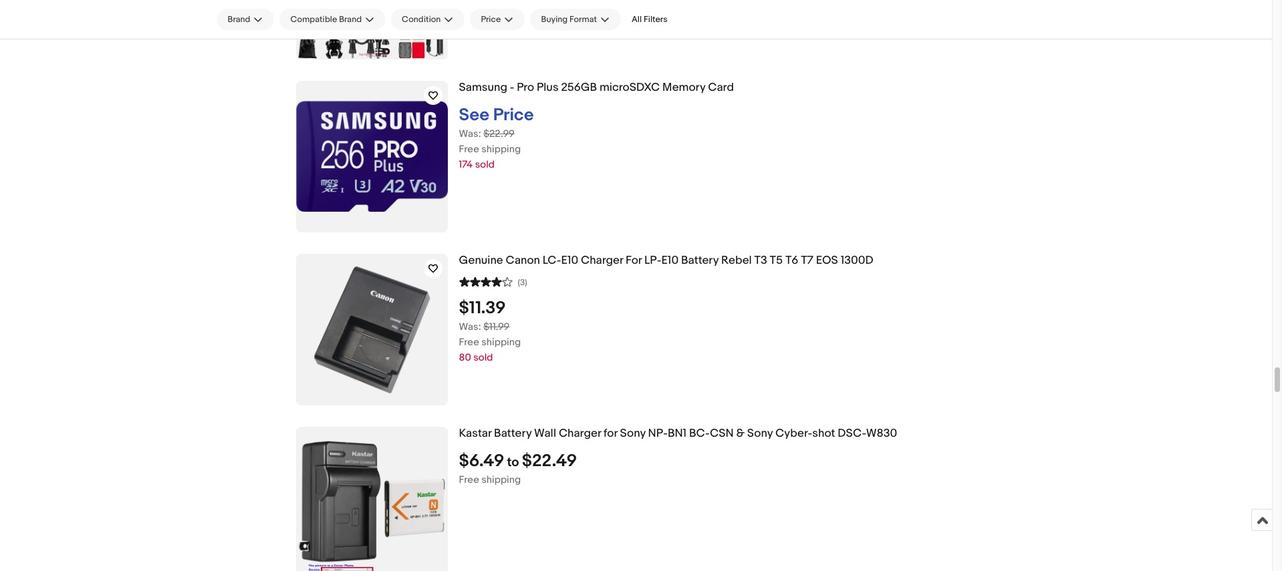 Task type: locate. For each thing, give the bounding box(es) containing it.
free
[[459, 143, 479, 156], [459, 336, 479, 349], [459, 474, 479, 487]]

1 vertical spatial sold
[[473, 351, 493, 364]]

t3
[[754, 254, 767, 267]]

$6.49 to $22.49 free shipping
[[459, 451, 577, 487]]

0 vertical spatial price
[[481, 14, 501, 25]]

sold right 80
[[473, 351, 493, 364]]

(3)
[[518, 277, 527, 288]]

1 vertical spatial battery
[[494, 427, 532, 441]]

2 shipping from the top
[[481, 336, 521, 349]]

shipping down to
[[481, 474, 521, 487]]

sold inside $11.39 was: $11.99 free shipping 80 sold
[[473, 351, 493, 364]]

shipping inside the see price was: $22.99 free shipping 174 sold
[[481, 143, 521, 156]]

kastar
[[459, 427, 491, 441]]

shipping down $11.99 at the bottom left of page
[[481, 336, 521, 349]]

condition button
[[391, 9, 465, 30]]

see price link
[[459, 105, 534, 126]]

e10 right for
[[661, 254, 679, 267]]

free for $6.49
[[459, 474, 479, 487]]

wall
[[534, 427, 556, 441]]

e10 right canon
[[561, 254, 578, 267]]

was: inside the see price was: $22.99 free shipping 174 sold
[[459, 128, 481, 140]]

0 vertical spatial charger
[[581, 254, 623, 267]]

1 horizontal spatial brand
[[339, 14, 362, 25]]

bn1
[[668, 427, 687, 441]]

-
[[510, 81, 514, 94]]

price up $22.99
[[493, 105, 534, 126]]

1 shipping from the top
[[481, 143, 521, 156]]

1300d
[[841, 254, 873, 267]]

shipping inside $6.49 to $22.49 free shipping
[[481, 474, 521, 487]]

3 free from the top
[[459, 474, 479, 487]]

all filters button
[[626, 9, 673, 30]]

2 was: from the top
[[459, 321, 481, 333]]

battery left rebel
[[681, 254, 719, 267]]

price inside 'dropdown button'
[[481, 14, 501, 25]]

2 sony from the left
[[747, 427, 773, 441]]

all
[[632, 14, 642, 25]]

&
[[736, 427, 745, 441]]

sold
[[475, 158, 495, 171], [473, 351, 493, 364]]

1 vertical spatial shipping
[[481, 336, 521, 349]]

lp-
[[644, 254, 661, 267]]

price
[[481, 14, 501, 25], [493, 105, 534, 126]]

2 e10 from the left
[[661, 254, 679, 267]]

battery
[[681, 254, 719, 267], [494, 427, 532, 441]]

0 vertical spatial battery
[[681, 254, 719, 267]]

brand
[[228, 14, 250, 25], [339, 14, 362, 25]]

0 horizontal spatial battery
[[494, 427, 532, 441]]

samsung - pro plus 256gb microsdxc memory card image
[[296, 101, 448, 213]]

e10
[[561, 254, 578, 267], [661, 254, 679, 267]]

3 shipping from the top
[[481, 474, 521, 487]]

$11.99
[[483, 321, 510, 333]]

shipping down $22.99
[[481, 143, 521, 156]]

was:
[[459, 128, 481, 140], [459, 321, 481, 333]]

1 vertical spatial free
[[459, 336, 479, 349]]

0 horizontal spatial brand
[[228, 14, 250, 25]]

charger
[[581, 254, 623, 267], [559, 427, 601, 441]]

1 free from the top
[[459, 143, 479, 156]]

shipping inside $11.39 was: $11.99 free shipping 80 sold
[[481, 336, 521, 349]]

1 vertical spatial price
[[493, 105, 534, 126]]

canon
[[506, 254, 540, 267]]

lc-
[[543, 254, 561, 267]]

0 vertical spatial shipping
[[481, 143, 521, 156]]

battery up to
[[494, 427, 532, 441]]

free inside $11.39 was: $11.99 free shipping 80 sold
[[459, 336, 479, 349]]

0 vertical spatial was:
[[459, 128, 481, 140]]

sony
[[620, 427, 646, 441], [747, 427, 773, 441]]

2 vertical spatial free
[[459, 474, 479, 487]]

free up the 174
[[459, 143, 479, 156]]

shipping for $6.49
[[481, 474, 521, 487]]

genuine canon lc-e10 charger for lp-e10 battery rebel t3 t5 t6 t7 eos 1300d
[[459, 254, 873, 267]]

dsc-
[[838, 427, 866, 441]]

brand button
[[217, 9, 274, 30]]

free for $11.39
[[459, 336, 479, 349]]

1 horizontal spatial e10
[[661, 254, 679, 267]]

sold right the 174
[[475, 158, 495, 171]]

$6.49
[[459, 451, 504, 472]]

memory
[[662, 81, 705, 94]]

1 brand from the left
[[228, 14, 250, 25]]

buying format button
[[530, 9, 621, 30]]

to
[[507, 455, 519, 470]]

(3) link
[[459, 275, 527, 288]]

sony right for
[[620, 427, 646, 441]]

sony right '&'
[[747, 427, 773, 441]]

1 vertical spatial was:
[[459, 321, 481, 333]]

eos
[[816, 254, 838, 267]]

free up 80
[[459, 336, 479, 349]]

256gb
[[561, 81, 597, 94]]

was: down see on the left
[[459, 128, 481, 140]]

0 horizontal spatial sony
[[620, 427, 646, 441]]

sold inside the see price was: $22.99 free shipping 174 sold
[[475, 158, 495, 171]]

2 vertical spatial shipping
[[481, 474, 521, 487]]

2 brand from the left
[[339, 14, 362, 25]]

0 horizontal spatial e10
[[561, 254, 578, 267]]

price right the condition dropdown button
[[481, 14, 501, 25]]

compatible
[[290, 14, 337, 25]]

1 horizontal spatial battery
[[681, 254, 719, 267]]

0 vertical spatial free
[[459, 143, 479, 156]]

csn
[[710, 427, 734, 441]]

1 horizontal spatial sony
[[747, 427, 773, 441]]

rebel
[[721, 254, 752, 267]]

free inside $6.49 to $22.49 free shipping
[[459, 474, 479, 487]]

buying format
[[541, 14, 597, 25]]

0 vertical spatial sold
[[475, 158, 495, 171]]

1 was: from the top
[[459, 128, 481, 140]]

battery inside 'link'
[[681, 254, 719, 267]]

was: down $11.39
[[459, 321, 481, 333]]

kastar battery wall charger for sony np-bn1 bc-csn & sony cyber-shot dsc-w830 image
[[296, 427, 448, 572]]

free down $6.49
[[459, 474, 479, 487]]

2 free from the top
[[459, 336, 479, 349]]

shipping
[[481, 143, 521, 156], [481, 336, 521, 349], [481, 474, 521, 487]]

was: inside $11.39 was: $11.99 free shipping 80 sold
[[459, 321, 481, 333]]



Task type: describe. For each thing, give the bounding box(es) containing it.
cyber-
[[775, 427, 812, 441]]

1 e10 from the left
[[561, 254, 578, 267]]

shot
[[812, 427, 835, 441]]

free inside the see price was: $22.99 free shipping 174 sold
[[459, 143, 479, 156]]

for
[[604, 427, 617, 441]]

microsdxc
[[600, 81, 660, 94]]

genuine canon lc-e10 charger for lp-e10 battery rebel t3 t5 t6 t7 eos 1300d image
[[296, 254, 448, 406]]

buying
[[541, 14, 568, 25]]

shipping for $11.39
[[481, 336, 521, 349]]

$22.49
[[522, 451, 577, 472]]

compatible brand
[[290, 14, 362, 25]]

genuine
[[459, 254, 503, 267]]

np-
[[648, 427, 668, 441]]

$11.39 was: $11.99 free shipping 80 sold
[[459, 298, 521, 364]]

pro
[[517, 81, 534, 94]]

price button
[[470, 9, 525, 30]]

card
[[708, 81, 734, 94]]

charger inside 'link'
[[581, 254, 623, 267]]

kastar battery wall charger for sony np-bn1 bc-csn & sony cyber-shot dsc-w830 link
[[459, 427, 1123, 441]]

price inside the see price was: $22.99 free shipping 174 sold
[[493, 105, 534, 126]]

format
[[570, 14, 597, 25]]

1 sony from the left
[[620, 427, 646, 441]]

$22.99
[[483, 128, 515, 140]]

4 out of 5 stars image
[[459, 275, 512, 288]]

accessories kit mount for gopro hero 11 10 9 8 7 6 session sjcam/xiaomi yi eken image
[[296, 0, 448, 59]]

samsung
[[459, 81, 507, 94]]

for
[[626, 254, 642, 267]]

plus
[[537, 81, 559, 94]]

genuine canon lc-e10 charger for lp-e10 battery rebel t3 t5 t6 t7 eos 1300d link
[[459, 254, 1123, 268]]

samsung - pro plus 256gb microsdxc memory card
[[459, 81, 734, 94]]

80
[[459, 351, 471, 364]]

174
[[459, 158, 473, 171]]

see price was: $22.99 free shipping 174 sold
[[459, 105, 534, 171]]

t7
[[801, 254, 814, 267]]

w830
[[866, 427, 897, 441]]

all filters
[[632, 14, 668, 25]]

t6
[[785, 254, 798, 267]]

$11.39
[[459, 298, 506, 319]]

bc-
[[689, 427, 710, 441]]

1 vertical spatial charger
[[559, 427, 601, 441]]

see
[[459, 105, 489, 126]]

compatible brand button
[[280, 9, 386, 30]]

t5
[[770, 254, 783, 267]]

samsung - pro plus 256gb microsdxc memory card link
[[459, 81, 1123, 95]]

kastar battery wall charger for sony np-bn1 bc-csn & sony cyber-shot dsc-w830
[[459, 427, 897, 441]]

condition
[[402, 14, 441, 25]]

filters
[[644, 14, 668, 25]]



Task type: vqa. For each thing, say whether or not it's contained in the screenshot.
Attach Photos 'element'
no



